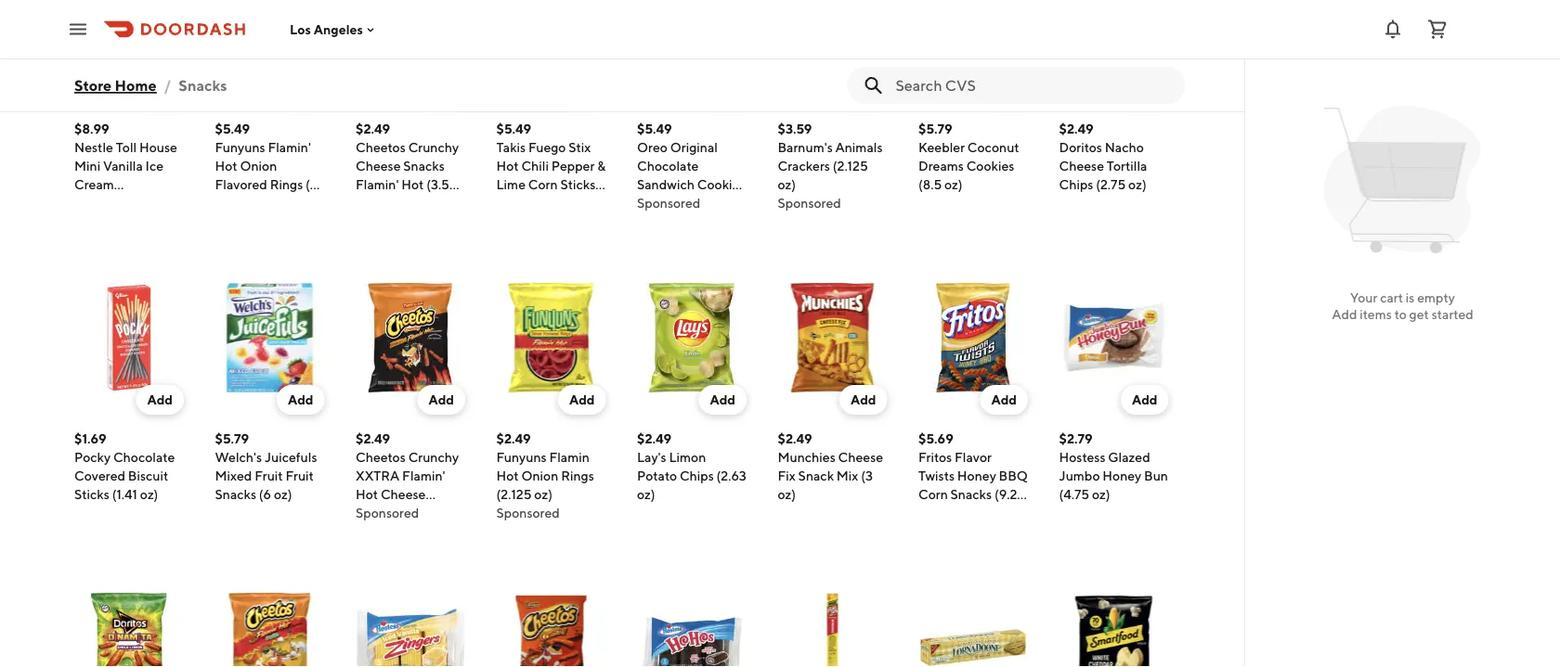 Task type: describe. For each thing, give the bounding box(es) containing it.
add for nestle toll house mini vanilla ice cream sandwiches chocolate chip cookie (18 oz)
[[147, 82, 173, 98]]

$5.49 for funyuns flamin' hot onion flavored rings (6 oz)
[[215, 121, 250, 137]]

$2.49 for $2.49 cheetos crunchy cheese snacks flamin' hot (3.5 oz)
[[356, 121, 390, 137]]

(3.5
[[426, 177, 449, 192]]

nestle
[[74, 140, 113, 155]]

home
[[115, 77, 157, 94]]

cream
[[74, 177, 114, 192]]

$2.79
[[1059, 431, 1093, 447]]

cheetos for xxtra
[[356, 450, 406, 465]]

crunchy for flamin'
[[408, 450, 459, 465]]

doritos dinamita tortilla chips chile limon (9.25 oz) image
[[74, 593, 184, 668]]

keebler
[[918, 140, 965, 155]]

twists
[[918, 469, 955, 484]]

oz) inside $2.79 hostess glazed jumbo honey bun (4.75 oz)
[[1092, 487, 1110, 502]]

$2.49 for $2.49 lay's limon potato chips (2.63 oz)
[[637, 431, 672, 447]]

cookies inside $5.79 keebler coconut dreams cookies (8.5 oz)
[[966, 158, 1014, 174]]

onion for flamin
[[521, 469, 558, 484]]

$3.59 barnum's animals crackers (2.125 oz) sponsored
[[778, 121, 883, 211]]

bun
[[1144, 469, 1168, 484]]

flamin' inside $5.49 funyuns flamin' hot onion flavored rings (6 oz)
[[268, 140, 311, 155]]

cheese inside $2.49 munchies cheese fix snack mix (3 oz)
[[838, 450, 883, 465]]

(6 for snacks
[[259, 487, 271, 502]]

$5.49 inside '$5.49 oreo original chocolate sandwich cookies (13.29 oz)'
[[637, 121, 672, 137]]

crunchy for snacks
[[408, 140, 459, 155]]

empty
[[1417, 290, 1455, 306]]

snacks inside $2.49 cheetos crunchy cheese snacks flamin' hot (3.5 oz)
[[403, 158, 445, 174]]

chips inside $2.49 lay's limon potato chips (2.63 oz)
[[680, 469, 714, 484]]

cheese inside $2.49 doritos nacho cheese tortilla chips (2.75 oz)
[[1059, 158, 1104, 174]]

oz) inside $2.49 munchies cheese fix snack mix (3 oz)
[[778, 487, 796, 502]]

$5.49 oreo original chocolate sandwich cookies (13.29 oz)
[[637, 121, 745, 211]]

is
[[1406, 290, 1415, 306]]

mix
[[837, 469, 858, 484]]

snacks inside $5.69 fritos flavor twists honey bbq corn snacks (9.25 oz)
[[951, 487, 992, 502]]

/
[[164, 77, 171, 94]]

store home link
[[74, 67, 157, 104]]

add for barnum's animals crackers (2.125 oz)
[[851, 82, 876, 98]]

$8.99
[[74, 121, 109, 137]]

add inside your cart is empty add items to get started
[[1332, 307, 1357, 322]]

sticks inside $1.69 pocky chocolate covered biscuit sticks (1.41 oz)
[[74, 487, 109, 502]]

angeles
[[314, 22, 363, 37]]

oz) inside $2.49 doritos nacho cheese tortilla chips (2.75 oz)
[[1128, 177, 1147, 192]]

lime
[[496, 177, 526, 192]]

to
[[1395, 307, 1407, 322]]

$5.49 for takis fuego stix hot chili pepper & lime corn sticks (9.9 oz)
[[496, 121, 531, 137]]

los
[[290, 22, 311, 37]]

cheetos flamin' hot puffs (8 oz) image
[[215, 593, 325, 668]]

mini
[[74, 158, 100, 174]]

(4.75
[[1059, 487, 1089, 502]]

juicefuls
[[265, 450, 317, 465]]

welch's juicefuls mixed fruit fruit snacks (6 oz) image
[[215, 283, 325, 393]]

los angeles
[[290, 22, 363, 37]]

$5.79 for $5.79 keebler coconut dreams cookies (8.5 oz)
[[918, 121, 953, 137]]

hostess glazed jumbo honey bun (4.75 oz) image
[[1059, 283, 1169, 393]]

biscuit
[[128, 469, 168, 484]]

$2.49 lay's limon potato chips (2.63 oz)
[[637, 431, 746, 502]]

chocolate inside '$5.49 oreo original chocolate sandwich cookies (13.29 oz)'
[[637, 158, 699, 174]]

toll
[[116, 140, 137, 155]]

tortilla
[[1107, 158, 1147, 174]]

store home / snacks
[[74, 77, 227, 94]]

cookies inside '$5.49 oreo original chocolate sandwich cookies (13.29 oz)'
[[697, 177, 745, 192]]

chocolate inside "$8.99 nestle toll house mini vanilla ice cream sandwiches chocolate chip cookie (18 oz)"
[[74, 214, 136, 229]]

$5.69
[[918, 431, 954, 447]]

add for fritos flavor twists honey bbq corn snacks (9.25 oz)
[[991, 392, 1017, 408]]

fuego
[[528, 140, 566, 155]]

$2.49 cheetos crunchy cheese snacks flamin' hot (3.5 oz)
[[356, 121, 459, 211]]

munchies
[[778, 450, 836, 465]]

$5.49 takis fuego stix hot chili pepper & lime corn sticks (9.9 oz)
[[496, 121, 606, 211]]

your cart is empty add items to get started
[[1332, 290, 1474, 322]]

add for munchies cheese fix snack mix (3 oz)
[[851, 392, 876, 408]]

takis
[[496, 140, 526, 155]]

sandwiches
[[74, 195, 145, 211]]

cheetos crunchy xxtra flamin' hot cheese flavored snacks (3.25 oz) image
[[356, 283, 465, 393]]

limon
[[669, 450, 706, 465]]

chocolate inside $1.69 pocky chocolate covered biscuit sticks (1.41 oz)
[[113, 450, 175, 465]]

oz) inside $5.79 welch's juicefuls mixed fruit fruit snacks (6 oz)
[[274, 487, 292, 502]]

doritos
[[1059, 140, 1102, 155]]

flamin' inside $2.49 cheetos crunchy xxtra flamin' hot cheese flavored snacks (3.25 oz)
[[402, 469, 445, 484]]

bbq
[[999, 469, 1028, 484]]

covered
[[74, 469, 125, 484]]

(2.75
[[1096, 177, 1126, 192]]

sticks inside $5.49 takis fuego stix hot chili pepper & lime corn sticks (9.9 oz)
[[560, 177, 596, 192]]

oz) inside $2.49 funyuns flamin hot onion rings (2.125 oz) sponsored
[[534, 487, 552, 502]]

mixed
[[215, 469, 252, 484]]

$2.49 doritos nacho cheese tortilla chips (2.75 oz)
[[1059, 121, 1147, 192]]

$5.79 welch's juicefuls mixed fruit fruit snacks (6 oz)
[[215, 431, 317, 502]]

oz) inside $2.49 cheetos crunchy xxtra flamin' hot cheese flavored snacks (3.25 oz)
[[389, 524, 407, 540]]

funyuns for $2.49
[[496, 450, 547, 465]]

nacho
[[1105, 140, 1144, 155]]

onion for flamin'
[[240, 158, 277, 174]]

flavored inside $5.49 funyuns flamin' hot onion flavored rings (6 oz)
[[215, 177, 267, 192]]

vanilla
[[103, 158, 143, 174]]

oz) inside $2.49 cheetos crunchy cheese snacks flamin' hot (3.5 oz)
[[356, 195, 374, 211]]

&
[[597, 158, 606, 174]]

sandwich
[[637, 177, 695, 192]]

$5.79 for $5.79 welch's juicefuls mixed fruit fruit snacks (6 oz)
[[215, 431, 249, 447]]

your
[[1350, 290, 1378, 306]]

0 items, open order cart image
[[1426, 18, 1449, 40]]

chili
[[521, 158, 549, 174]]

crackers
[[778, 158, 830, 174]]

oreo
[[637, 140, 668, 155]]

started
[[1432, 307, 1474, 322]]

hot inside $2.49 cheetos crunchy cheese snacks flamin' hot (3.5 oz)
[[401, 177, 424, 192]]

snacks inside $5.79 welch's juicefuls mixed fruit fruit snacks (6 oz)
[[215, 487, 256, 502]]

$1.69 pocky chocolate covered biscuit sticks (1.41 oz)
[[74, 431, 175, 502]]

potato
[[637, 469, 677, 484]]

smartfood white cheddar popcorn (6.75 oz) image
[[1059, 593, 1169, 668]]

cheese inside $2.49 cheetos crunchy xxtra flamin' hot cheese flavored snacks (3.25 oz)
[[381, 487, 426, 502]]

cookie
[[74, 233, 117, 248]]

(2.63
[[717, 469, 746, 484]]

(9.9
[[496, 195, 520, 211]]

corn inside $5.49 takis fuego stix hot chili pepper & lime corn sticks (9.9 oz)
[[528, 177, 558, 192]]

ice
[[145, 158, 163, 174]]

(13.29
[[637, 195, 672, 211]]

flavor
[[955, 450, 992, 465]]

fritos
[[918, 450, 952, 465]]

$2.49 munchies cheese fix snack mix (3 oz)
[[778, 431, 883, 502]]



Task type: locate. For each thing, give the bounding box(es) containing it.
0 vertical spatial flavored
[[215, 177, 267, 192]]

$3.59
[[778, 121, 812, 137]]

flamin' inside $2.49 cheetos crunchy cheese snacks flamin' hot (3.5 oz)
[[356, 177, 399, 192]]

0 vertical spatial rings
[[270, 177, 303, 192]]

hot
[[215, 158, 237, 174], [496, 158, 519, 174], [401, 177, 424, 192], [496, 469, 519, 484], [356, 487, 378, 502]]

oz) inside $2.49 lay's limon potato chips (2.63 oz)
[[637, 487, 655, 502]]

$8.99 nestle toll house mini vanilla ice cream sandwiches chocolate chip cookie (18 oz)
[[74, 121, 177, 248]]

crunchy inside $2.49 cheetos crunchy cheese snacks flamin' hot (3.5 oz)
[[408, 140, 459, 155]]

hostess
[[1059, 450, 1106, 465]]

(6 inside $5.79 welch's juicefuls mixed fruit fruit snacks (6 oz)
[[259, 487, 271, 502]]

$2.49 funyuns flamin hot onion rings (2.125 oz) sponsored
[[496, 431, 594, 521]]

chocolate down sandwiches
[[74, 214, 136, 229]]

1 vertical spatial funyuns
[[496, 450, 547, 465]]

1 horizontal spatial funyuns
[[496, 450, 547, 465]]

0 vertical spatial funyuns
[[215, 140, 265, 155]]

$2.79 hostess glazed jumbo honey bun (4.75 oz)
[[1059, 431, 1168, 502]]

welch's
[[215, 450, 262, 465]]

1 vertical spatial (2.125
[[496, 487, 532, 502]]

2 vertical spatial flamin'
[[402, 469, 445, 484]]

oz) inside "$8.99 nestle toll house mini vanilla ice cream sandwiches chocolate chip cookie (18 oz)"
[[139, 233, 157, 248]]

$2.49 for $2.49 munchies cheese fix snack mix (3 oz)
[[778, 431, 812, 447]]

cookies
[[966, 158, 1014, 174], [697, 177, 745, 192]]

0 vertical spatial corn
[[528, 177, 558, 192]]

$1.69
[[74, 431, 107, 447]]

fix
[[778, 469, 796, 484]]

empty retail cart image
[[1315, 93, 1490, 267]]

0 horizontal spatial $5.49
[[215, 121, 250, 137]]

1 horizontal spatial honey
[[1103, 469, 1142, 484]]

1 cheetos from the top
[[356, 140, 406, 155]]

1 horizontal spatial sticks
[[560, 177, 596, 192]]

add up the juicefuls
[[288, 392, 313, 408]]

$5.79 up 'keebler'
[[918, 121, 953, 137]]

(9.25
[[994, 487, 1025, 502]]

add up glazed
[[1132, 392, 1158, 408]]

Search CVS search field
[[896, 75, 1170, 96]]

1 horizontal spatial fruit
[[286, 469, 314, 484]]

$2.49 inside $2.49 funyuns flamin hot onion rings (2.125 oz) sponsored
[[496, 431, 531, 447]]

cheetos
[[356, 140, 406, 155], [356, 450, 406, 465]]

1 vertical spatial cookies
[[697, 177, 745, 192]]

funyuns for $5.49
[[215, 140, 265, 155]]

sponsored down crackers
[[778, 195, 841, 211]]

slim jim monster meat stick original (1.94 oz) image
[[778, 593, 887, 668]]

oz) inside $5.49 takis fuego stix hot chili pepper & lime corn sticks (9.9 oz)
[[522, 195, 540, 211]]

(8.5
[[918, 177, 942, 192]]

0 vertical spatial onion
[[240, 158, 277, 174]]

cheetos for cheese
[[356, 140, 406, 155]]

hot inside $5.49 funyuns flamin' hot onion flavored rings (6 oz)
[[215, 158, 237, 174]]

1 horizontal spatial (2.125
[[833, 158, 868, 174]]

1 vertical spatial chips
[[680, 469, 714, 484]]

1 horizontal spatial rings
[[561, 469, 594, 484]]

corn
[[528, 177, 558, 192], [918, 487, 948, 502]]

rings
[[270, 177, 303, 192], [561, 469, 594, 484]]

munchies cheese fix snack mix (3 oz) image
[[778, 283, 887, 393]]

corn down twists
[[918, 487, 948, 502]]

1 vertical spatial chocolate
[[74, 214, 136, 229]]

$2.49 for $2.49 funyuns flamin hot onion rings (2.125 oz) sponsored
[[496, 431, 531, 447]]

barnum's
[[778, 140, 833, 155]]

1 vertical spatial sticks
[[74, 487, 109, 502]]

(3
[[861, 469, 873, 484]]

chips left (2.75 in the right of the page
[[1059, 177, 1093, 192]]

1 horizontal spatial onion
[[521, 469, 558, 484]]

fritos flavor twists honey bbq corn snacks (9.25 oz) image
[[918, 283, 1028, 393]]

snacks
[[74, 68, 166, 103], [179, 77, 227, 94], [403, 158, 445, 174], [215, 487, 256, 502], [951, 487, 992, 502], [411, 506, 452, 521]]

crunchy inside $2.49 cheetos crunchy xxtra flamin' hot cheese flavored snacks (3.25 oz)
[[408, 450, 459, 465]]

(6 inside $5.49 funyuns flamin' hot onion flavored rings (6 oz)
[[306, 177, 318, 192]]

fruit
[[255, 469, 283, 484], [286, 469, 314, 484]]

1 vertical spatial flamin'
[[356, 177, 399, 192]]

1 horizontal spatial corn
[[918, 487, 948, 502]]

house
[[139, 140, 177, 155]]

snack
[[798, 469, 834, 484]]

$5.79 inside $5.79 keebler coconut dreams cookies (8.5 oz)
[[918, 121, 953, 137]]

add button
[[136, 75, 184, 105], [136, 75, 184, 105], [839, 75, 887, 105], [839, 75, 887, 105], [136, 385, 184, 415], [136, 385, 184, 415], [277, 385, 325, 415], [277, 385, 325, 415], [417, 385, 465, 415], [417, 385, 465, 415], [558, 385, 606, 415], [558, 385, 606, 415], [699, 385, 747, 415], [699, 385, 747, 415], [839, 385, 887, 415], [839, 385, 887, 415], [980, 385, 1028, 415], [980, 385, 1028, 415], [1121, 385, 1169, 415], [1121, 385, 1169, 415]]

dreams
[[918, 158, 964, 174]]

(2.125 inside $2.49 funyuns flamin hot onion rings (2.125 oz) sponsored
[[496, 487, 532, 502]]

sticks
[[560, 177, 596, 192], [74, 487, 109, 502]]

1 horizontal spatial $5.49
[[496, 121, 531, 137]]

1 honey from the left
[[957, 469, 996, 484]]

0 vertical spatial (2.125
[[833, 158, 868, 174]]

cookies down original
[[697, 177, 745, 192]]

corn inside $5.69 fritos flavor twists honey bbq corn snacks (9.25 oz)
[[918, 487, 948, 502]]

hostess hohos chocolate snack cakes (3 oz x 3 ct) image
[[637, 593, 747, 668]]

funyuns
[[215, 140, 265, 155], [496, 450, 547, 465]]

sponsored up (3.25
[[356, 506, 419, 521]]

$2.49 inside $2.49 cheetos crunchy xxtra flamin' hot cheese flavored snacks (3.25 oz)
[[356, 431, 390, 447]]

2 horizontal spatial $5.49
[[637, 121, 672, 137]]

xxtra
[[356, 469, 400, 484]]

add up $1.69 pocky chocolate covered biscuit sticks (1.41 oz)
[[147, 392, 173, 408]]

lay's
[[637, 450, 666, 465]]

1 $5.49 from the left
[[215, 121, 250, 137]]

stix
[[569, 140, 591, 155]]

$5.79 keebler coconut dreams cookies (8.5 oz)
[[918, 121, 1019, 192]]

pocky
[[74, 450, 111, 465]]

1 vertical spatial (6
[[259, 487, 271, 502]]

$5.79 up welch's
[[215, 431, 249, 447]]

1 horizontal spatial $5.79
[[918, 121, 953, 137]]

coconut
[[968, 140, 1019, 155]]

pocky chocolate covered biscuit sticks (1.41 oz) image
[[74, 283, 184, 393]]

lorna doone shortbread cookies (5 oz) image
[[918, 593, 1028, 668]]

0 horizontal spatial flamin'
[[268, 140, 311, 155]]

add up flamin
[[569, 392, 595, 408]]

los angeles button
[[290, 22, 378, 37]]

2 crunchy from the top
[[408, 450, 459, 465]]

pepper
[[551, 158, 595, 174]]

2 vertical spatial chocolate
[[113, 450, 175, 465]]

(3.25
[[356, 524, 386, 540]]

(18
[[119, 233, 137, 248]]

cheese inside $2.49 cheetos crunchy cheese snacks flamin' hot (3.5 oz)
[[356, 158, 401, 174]]

$5.49 up the 'takis' at the left top
[[496, 121, 531, 137]]

add for welch's juicefuls mixed fruit fruit snacks (6 oz)
[[288, 392, 313, 408]]

corn down "chili"
[[528, 177, 558, 192]]

hot inside $2.49 funyuns flamin hot onion rings (2.125 oz) sponsored
[[496, 469, 519, 484]]

chip
[[138, 214, 167, 229]]

$2.49 inside $2.49 munchies cheese fix snack mix (3 oz)
[[778, 431, 812, 447]]

oz) inside $5.49 funyuns flamin' hot onion flavored rings (6 oz)
[[215, 195, 233, 211]]

0 vertical spatial $5.79
[[918, 121, 953, 137]]

onion inside $2.49 funyuns flamin hot onion rings (2.125 oz) sponsored
[[521, 469, 558, 484]]

0 vertical spatial cheetos
[[356, 140, 406, 155]]

$5.49 up oreo
[[637, 121, 672, 137]]

0 vertical spatial flamin'
[[268, 140, 311, 155]]

1 vertical spatial cheetos
[[356, 450, 406, 465]]

(1.41
[[112, 487, 137, 502]]

cheetos inside $2.49 cheetos crunchy xxtra flamin' hot cheese flavored snacks (3.25 oz)
[[356, 450, 406, 465]]

oz) inside '$5.49 oreo original chocolate sandwich cookies (13.29 oz)'
[[675, 195, 693, 211]]

flavored inside $2.49 cheetos crunchy xxtra flamin' hot cheese flavored snacks (3.25 oz)
[[356, 506, 408, 521]]

cheetos crunchy cheese flavored puffs (8.5 oz) image
[[496, 593, 606, 668]]

chocolate up biscuit
[[113, 450, 175, 465]]

oz) inside $5.79 keebler coconut dreams cookies (8.5 oz)
[[944, 177, 963, 192]]

honey
[[957, 469, 996, 484], [1103, 469, 1142, 484]]

2 cheetos from the top
[[356, 450, 406, 465]]

sticks down covered
[[74, 487, 109, 502]]

chocolate up sandwich at the left top of the page
[[637, 158, 699, 174]]

rings inside $2.49 funyuns flamin hot onion rings (2.125 oz) sponsored
[[561, 469, 594, 484]]

0 vertical spatial cookies
[[966, 158, 1014, 174]]

chips down limon
[[680, 469, 714, 484]]

add up flavor
[[991, 392, 1017, 408]]

add up $2.49 lay's limon potato chips (2.63 oz)
[[710, 392, 735, 408]]

(6 for rings
[[306, 177, 318, 192]]

hot inside $5.49 takis fuego stix hot chili pepper & lime corn sticks (9.9 oz)
[[496, 158, 519, 174]]

0 horizontal spatial $5.79
[[215, 431, 249, 447]]

honey down flavor
[[957, 469, 996, 484]]

0 vertical spatial chips
[[1059, 177, 1093, 192]]

1 vertical spatial corn
[[918, 487, 948, 502]]

$5.49 inside $5.49 funyuns flamin' hot onion flavored rings (6 oz)
[[215, 121, 250, 137]]

$2.49 for $2.49 doritos nacho cheese tortilla chips (2.75 oz)
[[1059, 121, 1094, 137]]

add for cheetos crunchy xxtra flamin' hot cheese flavored snacks (3.25 oz)
[[428, 392, 454, 408]]

1 crunchy from the top
[[408, 140, 459, 155]]

add up 'house'
[[147, 82, 173, 98]]

$5.79
[[918, 121, 953, 137], [215, 431, 249, 447]]

flamin
[[549, 450, 590, 465]]

1 horizontal spatial (6
[[306, 177, 318, 192]]

chocolate
[[637, 158, 699, 174], [74, 214, 136, 229], [113, 450, 175, 465]]

1 horizontal spatial flamin'
[[356, 177, 399, 192]]

1 vertical spatial rings
[[561, 469, 594, 484]]

add for lay's limon potato chips (2.63 oz)
[[710, 392, 735, 408]]

oz) inside $1.69 pocky chocolate covered biscuit sticks (1.41 oz)
[[140, 487, 158, 502]]

oz) inside $5.69 fritos flavor twists honey bbq corn snacks (9.25 oz)
[[918, 506, 937, 521]]

0 horizontal spatial rings
[[270, 177, 303, 192]]

add for pocky chocolate covered biscuit sticks (1.41 oz)
[[147, 392, 173, 408]]

items
[[1360, 307, 1392, 322]]

oz)
[[778, 177, 796, 192], [944, 177, 963, 192], [1128, 177, 1147, 192], [215, 195, 233, 211], [356, 195, 374, 211], [522, 195, 540, 211], [675, 195, 693, 211], [139, 233, 157, 248], [140, 487, 158, 502], [274, 487, 292, 502], [534, 487, 552, 502], [637, 487, 655, 502], [778, 487, 796, 502], [1092, 487, 1110, 502], [918, 506, 937, 521], [389, 524, 407, 540]]

1 vertical spatial onion
[[521, 469, 558, 484]]

add up $2.49 cheetos crunchy xxtra flamin' hot cheese flavored snacks (3.25 oz)
[[428, 392, 454, 408]]

0 vertical spatial crunchy
[[408, 140, 459, 155]]

1 vertical spatial flavored
[[356, 506, 408, 521]]

$5.49 funyuns flamin' hot onion flavored rings (6 oz)
[[215, 121, 318, 211]]

snacks inside $2.49 cheetos crunchy xxtra flamin' hot cheese flavored snacks (3.25 oz)
[[411, 506, 452, 521]]

2 $5.49 from the left
[[496, 121, 531, 137]]

0 horizontal spatial corn
[[528, 177, 558, 192]]

2 horizontal spatial flamin'
[[402, 469, 445, 484]]

crunchy
[[408, 140, 459, 155], [408, 450, 459, 465]]

hostess iced vanilla zingers (3 ct) image
[[356, 593, 465, 668]]

chips inside $2.49 doritos nacho cheese tortilla chips (2.75 oz)
[[1059, 177, 1093, 192]]

sponsored down sandwich at the left top of the page
[[637, 195, 701, 211]]

sponsored down flamin
[[496, 506, 560, 521]]

funyuns flamin hot onion rings (2.125 oz) image
[[496, 283, 606, 393]]

$2.49
[[356, 121, 390, 137], [1059, 121, 1094, 137], [356, 431, 390, 447], [496, 431, 531, 447], [637, 431, 672, 447], [778, 431, 812, 447]]

$2.49 inside $2.49 doritos nacho cheese tortilla chips (2.75 oz)
[[1059, 121, 1094, 137]]

(6
[[306, 177, 318, 192], [259, 487, 271, 502]]

rings inside $5.49 funyuns flamin' hot onion flavored rings (6 oz)
[[270, 177, 303, 192]]

cheetos inside $2.49 cheetos crunchy cheese snacks flamin' hot (3.5 oz)
[[356, 140, 406, 155]]

1 horizontal spatial chips
[[1059, 177, 1093, 192]]

onion inside $5.49 funyuns flamin' hot onion flavored rings (6 oz)
[[240, 158, 277, 174]]

oz) inside $3.59 barnum's animals crackers (2.125 oz) sponsored
[[778, 177, 796, 192]]

honey for snacks
[[957, 469, 996, 484]]

hot inside $2.49 cheetos crunchy xxtra flamin' hot cheese flavored snacks (3.25 oz)
[[356, 487, 378, 502]]

sticks down 'pepper'
[[560, 177, 596, 192]]

$5.49 inside $5.49 takis fuego stix hot chili pepper & lime corn sticks (9.9 oz)
[[496, 121, 531, 137]]

0 horizontal spatial onion
[[240, 158, 277, 174]]

0 vertical spatial chocolate
[[637, 158, 699, 174]]

sponsored
[[637, 195, 701, 211], [778, 195, 841, 211], [356, 506, 419, 521], [496, 506, 560, 521]]

$5.49 down store home / snacks
[[215, 121, 250, 137]]

honey for oz)
[[1103, 469, 1142, 484]]

get
[[1409, 307, 1429, 322]]

add up animals
[[851, 82, 876, 98]]

$2.49 inside $2.49 lay's limon potato chips (2.63 oz)
[[637, 431, 672, 447]]

$2.49 inside $2.49 cheetos crunchy cheese snacks flamin' hot (3.5 oz)
[[356, 121, 390, 137]]

add for funyuns flamin hot onion rings (2.125 oz)
[[569, 392, 595, 408]]

(2.125 inside $3.59 barnum's animals crackers (2.125 oz) sponsored
[[833, 158, 868, 174]]

add for hostess glazed jumbo honey bun (4.75 oz)
[[1132, 392, 1158, 408]]

1 horizontal spatial cookies
[[966, 158, 1014, 174]]

open menu image
[[67, 18, 89, 40]]

lay's limon potato chips (2.63 oz) image
[[637, 283, 747, 393]]

add up $2.49 munchies cheese fix snack mix (3 oz)
[[851, 392, 876, 408]]

0 horizontal spatial chips
[[680, 469, 714, 484]]

0 horizontal spatial cookies
[[697, 177, 745, 192]]

funyuns right 'house'
[[215, 140, 265, 155]]

$2.49 for $2.49 cheetos crunchy xxtra flamin' hot cheese flavored snacks (3.25 oz)
[[356, 431, 390, 447]]

honey down glazed
[[1103, 469, 1142, 484]]

add
[[147, 82, 173, 98], [851, 82, 876, 98], [1332, 307, 1357, 322], [147, 392, 173, 408], [288, 392, 313, 408], [428, 392, 454, 408], [569, 392, 595, 408], [710, 392, 735, 408], [851, 392, 876, 408], [991, 392, 1017, 408], [1132, 392, 1158, 408]]

0 vertical spatial (6
[[306, 177, 318, 192]]

cookies down coconut
[[966, 158, 1014, 174]]

cart
[[1380, 290, 1403, 306]]

honey inside $2.79 hostess glazed jumbo honey bun (4.75 oz)
[[1103, 469, 1142, 484]]

notification bell image
[[1382, 18, 1404, 40]]

0 horizontal spatial flavored
[[215, 177, 267, 192]]

$5.69 fritos flavor twists honey bbq corn snacks (9.25 oz)
[[918, 431, 1028, 521]]

0 horizontal spatial sticks
[[74, 487, 109, 502]]

funyuns inside $5.49 funyuns flamin' hot onion flavored rings (6 oz)
[[215, 140, 265, 155]]

store
[[74, 77, 112, 94]]

jumbo
[[1059, 469, 1100, 484]]

2 honey from the left
[[1103, 469, 1142, 484]]

sponsored inside $3.59 barnum's animals crackers (2.125 oz) sponsored
[[778, 195, 841, 211]]

original
[[670, 140, 718, 155]]

animals
[[835, 140, 883, 155]]

1 vertical spatial $5.79
[[215, 431, 249, 447]]

0 horizontal spatial (2.125
[[496, 487, 532, 502]]

$5.79 inside $5.79 welch's juicefuls mixed fruit fruit snacks (6 oz)
[[215, 431, 249, 447]]

honey inside $5.69 fritos flavor twists honey bbq corn snacks (9.25 oz)
[[957, 469, 996, 484]]

0 horizontal spatial funyuns
[[215, 140, 265, 155]]

0 vertical spatial sticks
[[560, 177, 596, 192]]

2 fruit from the left
[[286, 469, 314, 484]]

funyuns left flamin
[[496, 450, 547, 465]]

funyuns inside $2.49 funyuns flamin hot onion rings (2.125 oz) sponsored
[[496, 450, 547, 465]]

$2.49 cheetos crunchy xxtra flamin' hot cheese flavored snacks (3.25 oz)
[[356, 431, 459, 540]]

1 horizontal spatial flavored
[[356, 506, 408, 521]]

glazed
[[1108, 450, 1150, 465]]

sponsored inside $2.49 funyuns flamin hot onion rings (2.125 oz) sponsored
[[496, 506, 560, 521]]

0 horizontal spatial honey
[[957, 469, 996, 484]]

1 vertical spatial crunchy
[[408, 450, 459, 465]]

1 fruit from the left
[[255, 469, 283, 484]]

add down 'your'
[[1332, 307, 1357, 322]]

3 $5.49 from the left
[[637, 121, 672, 137]]

0 horizontal spatial (6
[[259, 487, 271, 502]]

0 horizontal spatial fruit
[[255, 469, 283, 484]]



Task type: vqa. For each thing, say whether or not it's contained in the screenshot.


